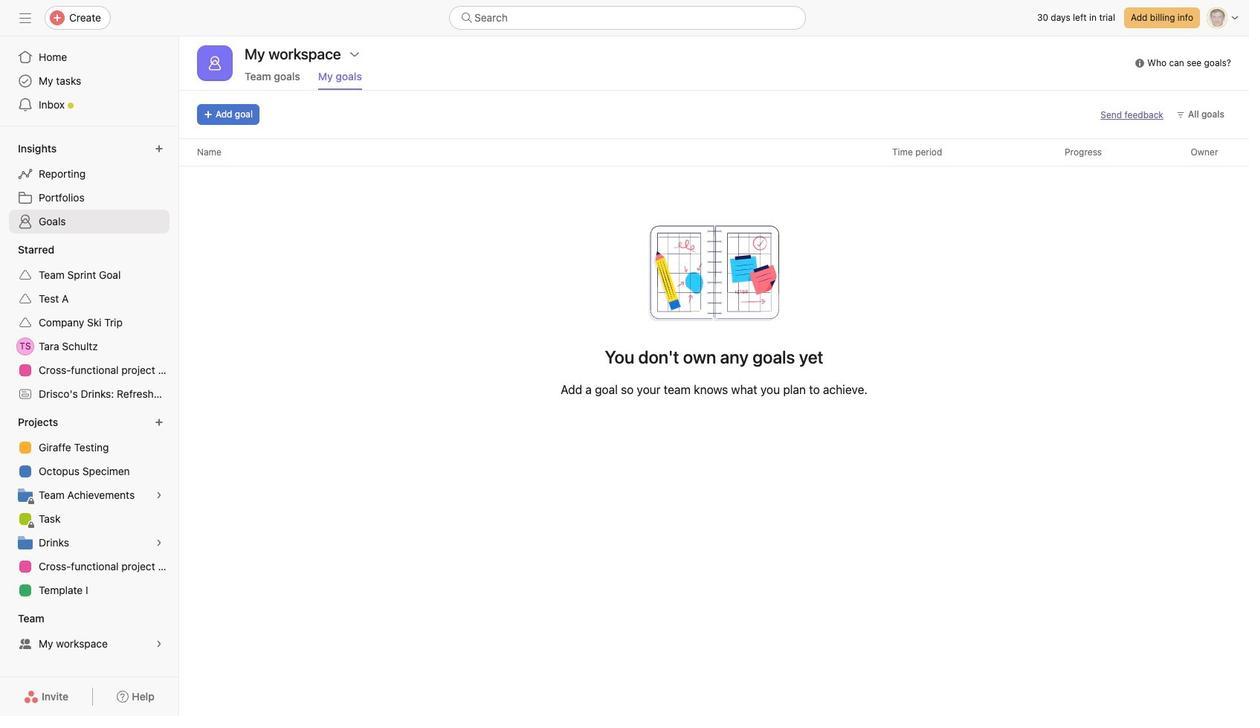 Task type: locate. For each thing, give the bounding box(es) containing it.
hide sidebar image
[[19, 12, 31, 24]]

projects element
[[0, 409, 178, 605]]

show options image
[[349, 48, 360, 60]]

starred element
[[0, 236, 178, 409]]

new insights image
[[155, 144, 164, 153]]

list box
[[449, 6, 806, 30]]

see details, team achievements image
[[155, 491, 164, 500]]

new project or portfolio image
[[155, 418, 164, 427]]



Task type: describe. For each thing, give the bounding box(es) containing it.
teams element
[[0, 605, 178, 659]]

global element
[[0, 36, 178, 126]]

see details, drinks image
[[155, 538, 164, 547]]

see details, my workspace image
[[155, 640, 164, 648]]

insights element
[[0, 135, 178, 236]]



Task type: vqa. For each thing, say whether or not it's contained in the screenshot.
THE EXPAND SIDEBAR ICON
no



